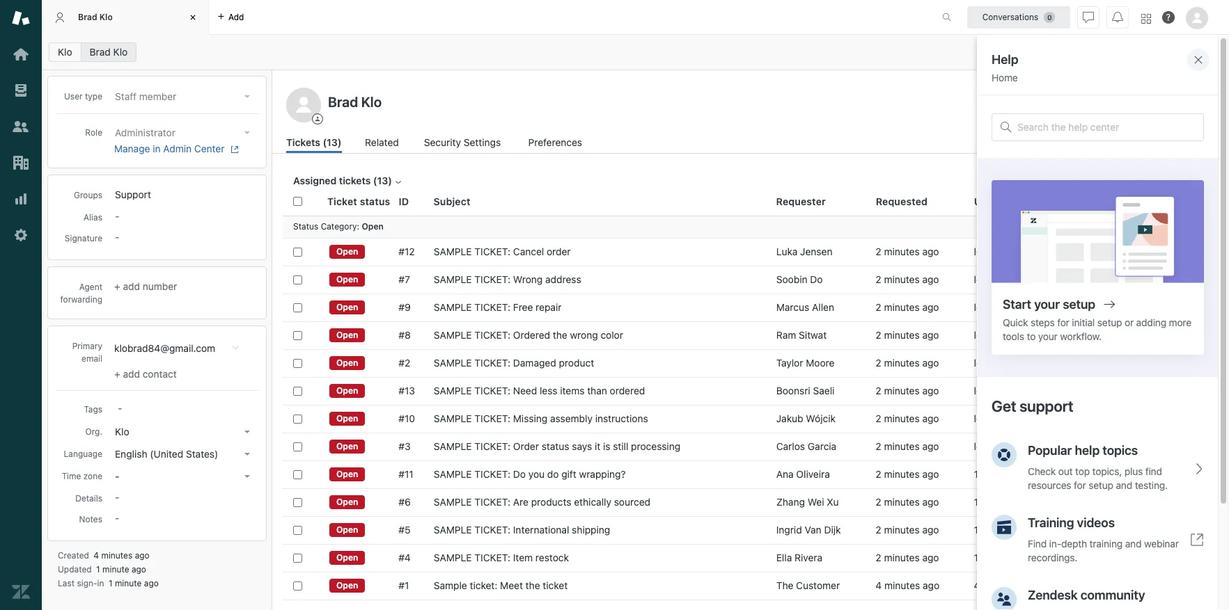 Task type: describe. For each thing, give the bounding box(es) containing it.
organizations image
[[12, 154, 30, 172]]

carlos garcia
[[776, 441, 837, 453]]

open for #13
[[336, 386, 358, 396]]

wójcik
[[806, 413, 836, 425]]

sample ticket: cancel order link
[[434, 246, 571, 258]]

a for garcia
[[1017, 441, 1022, 453]]

luka jensen
[[776, 246, 833, 258]]

sample for sample ticket: wrong address
[[434, 274, 472, 286]]

preferences link
[[528, 135, 585, 153]]

email
[[82, 354, 102, 364]]

wei
[[808, 497, 824, 508]]

sample ticket: do you do gift wrapping?
[[434, 469, 626, 481]]

zhang wei xu
[[776, 497, 839, 508]]

less for ram sitwat
[[974, 329, 992, 341]]

minutes for soobin do
[[884, 274, 920, 286]]

ticket: for order
[[475, 441, 511, 453]]

2 minutes ago for taylor moore
[[876, 357, 939, 369]]

close image
[[186, 10, 200, 24]]

a for sitwat
[[1017, 329, 1022, 341]]

created 4 minutes ago updated 1 minute ago last sign-in 1 minute ago
[[58, 551, 159, 589]]

2 minutes ago for ana oliveira
[[876, 469, 939, 481]]

agent
[[79, 282, 102, 293]]

staff
[[115, 91, 137, 102]]

Select All Tickets checkbox
[[293, 197, 302, 206]]

klo left brad klo link
[[58, 46, 72, 58]]

get started image
[[12, 45, 30, 63]]

security settings
[[424, 137, 501, 148]]

manage
[[114, 143, 150, 155]]

minutes for carlos garcia
[[884, 441, 920, 453]]

ticket inside grid
[[327, 196, 357, 207]]

less for luka jensen
[[974, 246, 992, 258]]

related
[[365, 137, 399, 148]]

admin
[[163, 143, 192, 155]]

sample for sample ticket: item restock
[[434, 552, 472, 564]]

2 minutes ago for marcus allen
[[876, 302, 939, 313]]

minutes for taylor moore
[[884, 357, 920, 369]]

you
[[529, 469, 545, 481]]

subject
[[434, 196, 471, 207]]

english (united states) button
[[111, 445, 256, 465]]

ticket: for do
[[475, 469, 511, 481]]

2 for luka jensen
[[876, 246, 882, 258]]

group
[[1122, 196, 1152, 207]]

last
[[58, 579, 75, 589]]

#11
[[399, 469, 414, 481]]

ticket status
[[327, 196, 390, 207]]

processing
[[631, 441, 681, 453]]

ticket: for damaged
[[475, 357, 511, 369]]

#13
[[399, 385, 415, 397]]

add for add contact
[[123, 368, 140, 380]]

minutes inside "created 4 minutes ago updated 1 minute ago last sign-in 1 minute ago"
[[101, 551, 133, 561]]

rivera
[[795, 552, 823, 564]]

boonsri
[[776, 385, 811, 397]]

sample ticket: international shipping
[[434, 524, 610, 536]]

signature
[[65, 233, 102, 244]]

new
[[1124, 95, 1144, 107]]

klo down brad klo tab on the left top of page
[[113, 46, 128, 58]]

+ for + add number
[[114, 281, 120, 293]]

(united
[[150, 449, 183, 460]]

2 horizontal spatial 4
[[974, 580, 980, 592]]

english
[[115, 449, 147, 460]]

requester
[[776, 196, 826, 207]]

2 for ana oliveira
[[876, 469, 882, 481]]

instructions
[[595, 413, 648, 425]]

agent forwarding
[[60, 282, 102, 305]]

0 vertical spatial status
[[360, 196, 390, 207]]

less than a minute ago for garcia
[[974, 441, 1075, 453]]

administrator button
[[111, 123, 256, 143]]

get help image
[[1163, 11, 1175, 24]]

+ add number
[[114, 281, 177, 293]]

reporting image
[[12, 190, 30, 208]]

main element
[[0, 0, 42, 611]]

less than a minute ago for moore
[[974, 357, 1075, 369]]

tags
[[84, 405, 102, 415]]

ticket: for missing
[[475, 413, 511, 425]]

2 for ram sitwat
[[876, 329, 882, 341]]

member
[[139, 91, 176, 102]]

add inside dropdown button
[[228, 11, 244, 22]]

ticket inside button
[[1147, 95, 1174, 107]]

than for ram sitwat
[[995, 329, 1014, 341]]

ticket: for item
[[475, 552, 511, 564]]

org.
[[85, 427, 102, 437]]

in inside "created 4 minutes ago updated 1 minute ago last sign-in 1 minute ago"
[[97, 579, 104, 589]]

open for #9
[[336, 302, 358, 313]]

less than a minute ago for wójcik
[[974, 413, 1075, 425]]

secondary element
[[42, 38, 1229, 66]]

arrow down image for -
[[244, 476, 250, 479]]

related link
[[365, 135, 401, 153]]

open for #12
[[336, 247, 358, 257]]

id
[[399, 196, 409, 207]]

arrow down image for staff member
[[244, 95, 250, 98]]

0 horizontal spatial do
[[513, 469, 526, 481]]

sample for sample ticket: are products ethically sourced
[[434, 497, 472, 508]]

2 for jakub wójcik
[[876, 413, 882, 425]]

zendesk support image
[[12, 9, 30, 27]]

ticket: for ordered
[[475, 329, 511, 341]]

brad inside tab
[[78, 12, 97, 22]]

tickets (13)
[[286, 137, 342, 148]]

#10
[[399, 413, 415, 425]]

1 for ella rivera
[[974, 552, 979, 564]]

a for saeli
[[1017, 385, 1022, 397]]

van
[[805, 524, 822, 536]]

tickets (13) link
[[286, 135, 342, 153]]

than for boonsri saeli
[[995, 385, 1014, 397]]

#1
[[399, 580, 409, 592]]

do
[[547, 469, 559, 481]]

than for carlos garcia
[[995, 441, 1014, 453]]

minutes for ingrid van dijk
[[884, 524, 920, 536]]

sample ticket: wrong address link
[[434, 274, 581, 286]]

1 minute ago for ana oliveira
[[974, 469, 1031, 481]]

assembly
[[550, 413, 593, 425]]

a for allen
[[1017, 302, 1022, 313]]

primary
[[72, 341, 102, 352]]

2 for marcus allen
[[876, 302, 882, 313]]

minutes for ana oliveira
[[884, 469, 920, 481]]

support for marcus allen
[[1122, 302, 1158, 313]]

arrow down image for english (united states)
[[244, 453, 250, 456]]

sample for sample ticket: missing assembly instructions
[[434, 413, 472, 425]]

a for moore
[[1017, 357, 1022, 369]]

tickets
[[286, 137, 320, 148]]

assigned
[[293, 175, 337, 187]]

0 horizontal spatial (13)
[[323, 137, 342, 148]]

+ for + add contact
[[114, 368, 120, 380]]

views image
[[12, 81, 30, 100]]

2 minutes ago for jakub wójcik
[[876, 413, 939, 425]]

#4
[[399, 552, 411, 564]]

klo inside button
[[115, 426, 129, 438]]

open for #6
[[336, 497, 358, 508]]

klobrad84@gmail.com
[[114, 343, 215, 355]]

time
[[62, 472, 81, 482]]

open for #7
[[336, 274, 358, 285]]

jensen
[[800, 246, 833, 258]]

minutes for jakub wójcik
[[884, 413, 920, 425]]

sample ticket: item restock link
[[434, 552, 569, 565]]

open for #11
[[336, 469, 358, 480]]

support for luka jensen
[[1122, 246, 1158, 258]]

forwarding
[[60, 295, 102, 305]]

international
[[513, 524, 569, 536]]

-
[[115, 471, 119, 483]]

than for luka jensen
[[995, 246, 1014, 258]]

garcia
[[808, 441, 837, 453]]

need
[[513, 385, 537, 397]]

created
[[58, 551, 89, 561]]

klo link
[[49, 42, 81, 62]]

free
[[513, 302, 533, 313]]

arrow down image for klo
[[244, 431, 250, 434]]

less for boonsri saeli
[[974, 385, 992, 397]]

sample for sample ticket: order status says it is still processing
[[434, 441, 472, 453]]

sample ticket: free repair
[[434, 302, 562, 313]]

less for jakub wójcik
[[974, 413, 992, 425]]

sitwat
[[799, 329, 827, 341]]

ana oliveira
[[776, 469, 830, 481]]

0 vertical spatial updated
[[974, 196, 1016, 207]]

arrow down image for administrator
[[244, 132, 250, 134]]

2 for ingrid van dijk
[[876, 524, 882, 536]]

+ new ticket
[[1116, 95, 1174, 107]]

sample ticket: are products ethically sourced
[[434, 497, 651, 508]]

:
[[357, 222, 359, 232]]

1 horizontal spatial (13)
[[373, 175, 392, 187]]

role
[[85, 127, 102, 138]]

minutes for luka jensen
[[884, 246, 920, 258]]

1 vertical spatial status
[[542, 441, 569, 453]]

conversations
[[983, 11, 1039, 22]]

brad klo inside brad klo tab
[[78, 12, 113, 22]]

#2
[[399, 357, 411, 369]]

1 minute ago for ingrid van dijk
[[974, 524, 1031, 536]]

taylor moore
[[776, 357, 835, 369]]

4 inside "created 4 minutes ago updated 1 minute ago last sign-in 1 minute ago"
[[94, 551, 99, 561]]

less for taylor moore
[[974, 357, 992, 369]]

sourced
[[614, 497, 651, 508]]

english (united states)
[[115, 449, 218, 460]]

minutes for boonsri saeli
[[884, 385, 920, 397]]

open for #1
[[336, 581, 358, 591]]

ingrid van dijk
[[776, 524, 841, 536]]

sample ticket: free repair link
[[434, 302, 562, 314]]

cancel
[[513, 246, 544, 258]]

than for taylor moore
[[995, 357, 1014, 369]]

button displays agent's chat status as invisible. image
[[1083, 11, 1094, 23]]

zendesk products image
[[1142, 14, 1151, 23]]



Task type: locate. For each thing, give the bounding box(es) containing it.
sample for sample ticket: need less items than ordered
[[434, 385, 472, 397]]

open for #10
[[336, 414, 358, 424]]

add left number
[[123, 281, 140, 293]]

support for carlos garcia
[[1122, 441, 1158, 453]]

number
[[143, 281, 177, 293]]

ram
[[776, 329, 796, 341]]

sample ticket: meet the ticket link
[[434, 580, 568, 593]]

klo up brad klo link
[[99, 12, 113, 22]]

7 less than a minute ago from the top
[[974, 413, 1075, 425]]

2 minutes ago for boonsri saeli
[[876, 385, 939, 397]]

0 vertical spatial ticket
[[1147, 95, 1174, 107]]

support for ram sitwat
[[1122, 329, 1158, 341]]

sample right #13
[[434, 385, 472, 397]]

the for meet
[[526, 580, 540, 592]]

minutes for the customer
[[885, 580, 920, 592]]

sample ticket: missing assembly instructions
[[434, 413, 648, 425]]

#3
[[399, 441, 411, 453]]

#9
[[399, 302, 411, 313]]

status
[[293, 222, 319, 232]]

1 horizontal spatial 4 minutes ago
[[974, 580, 1038, 592]]

sample right '#3'
[[434, 441, 472, 453]]

status
[[360, 196, 390, 207], [542, 441, 569, 453]]

5 less than a minute ago from the top
[[974, 357, 1075, 369]]

ticket: left missing
[[475, 413, 511, 425]]

+ inside button
[[1116, 95, 1122, 107]]

still
[[613, 441, 629, 453]]

2 arrow down image from the top
[[244, 476, 250, 479]]

arrow down image inside administrator button
[[244, 132, 250, 134]]

than inside sample ticket: need less items than ordered link
[[587, 385, 607, 397]]

ticket: left damaged
[[475, 357, 511, 369]]

luka
[[776, 246, 798, 258]]

updated
[[974, 196, 1016, 207], [58, 565, 92, 575]]

ticket:
[[470, 580, 498, 592]]

1 2 minutes ago from the top
[[876, 246, 939, 258]]

sample right #11
[[434, 469, 472, 481]]

states)
[[186, 449, 218, 460]]

items
[[560, 385, 585, 397]]

ticket: up 'sample ticket: meet the ticket'
[[475, 552, 511, 564]]

customer
[[796, 580, 840, 592]]

1 less than a minute ago from the top
[[974, 246, 1075, 258]]

color
[[601, 329, 623, 341]]

tabs tab list
[[42, 0, 928, 35]]

0 vertical spatial +
[[1116, 95, 1122, 107]]

7 2 minutes ago from the top
[[876, 413, 939, 425]]

0 vertical spatial the
[[553, 329, 567, 341]]

1 vertical spatial brad klo
[[90, 46, 128, 58]]

sample for sample ticket: free repair
[[434, 302, 472, 313]]

1 2 from the top
[[876, 246, 882, 258]]

ticket: left you
[[475, 469, 511, 481]]

6 sample from the top
[[434, 385, 472, 397]]

updated inside "created 4 minutes ago updated 1 minute ago last sign-in 1 minute ago"
[[58, 565, 92, 575]]

2 less than a minute ago from the top
[[974, 274, 1075, 286]]

1 vertical spatial do
[[513, 469, 526, 481]]

sample ticket: item restock
[[434, 552, 569, 564]]

staff member
[[115, 91, 176, 102]]

ticket: left order
[[475, 441, 511, 453]]

+ left new
[[1116, 95, 1122, 107]]

10 ticket: from the top
[[475, 497, 511, 508]]

10 2 from the top
[[876, 497, 882, 508]]

1 4 minutes ago from the left
[[876, 580, 940, 592]]

1 horizontal spatial updated
[[974, 196, 1016, 207]]

8 sample from the top
[[434, 441, 472, 453]]

sample right the #2 on the left of the page
[[434, 357, 472, 369]]

brad klo up brad klo link
[[78, 12, 113, 22]]

2 arrow down image from the top
[[244, 132, 250, 134]]

preferences
[[528, 137, 582, 148]]

1 vertical spatial add
[[123, 281, 140, 293]]

3 less than a minute ago from the top
[[974, 302, 1075, 313]]

12 2 from the top
[[876, 552, 882, 564]]

6 less than a minute ago from the top
[[974, 385, 1075, 397]]

less than a minute ago for saeli
[[974, 385, 1075, 397]]

arrow down image down - field
[[244, 431, 250, 434]]

brad inside the secondary element
[[90, 46, 111, 58]]

10 sample from the top
[[434, 497, 472, 508]]

11 2 from the top
[[876, 524, 882, 536]]

klo inside tab
[[99, 12, 113, 22]]

notifications image
[[1112, 11, 1124, 23]]

arrow down image inside staff member "button"
[[244, 95, 250, 98]]

ticket: down sample ticket: free repair link
[[475, 329, 511, 341]]

2 ticket: from the top
[[475, 274, 511, 286]]

jakub wójcik
[[776, 413, 836, 425]]

than for marcus allen
[[995, 302, 1014, 313]]

in
[[153, 143, 161, 155], [97, 579, 104, 589]]

status left says
[[542, 441, 569, 453]]

zendesk image
[[12, 584, 30, 602]]

support for the customer
[[1122, 580, 1158, 592]]

0 vertical spatial do
[[810, 274, 823, 286]]

add right close image
[[228, 11, 244, 22]]

#12
[[399, 246, 415, 258]]

arrow down image inside '-' button
[[244, 476, 250, 479]]

ella rivera
[[776, 552, 823, 564]]

sample
[[434, 580, 467, 592]]

admin image
[[12, 226, 30, 244]]

0 vertical spatial arrow down image
[[244, 95, 250, 98]]

0 horizontal spatial 4 minutes ago
[[876, 580, 940, 592]]

sample ticket: ordered the wrong color
[[434, 329, 623, 341]]

None checkbox
[[293, 275, 302, 285], [293, 387, 302, 396], [293, 443, 302, 452], [293, 471, 302, 480], [293, 498, 302, 507], [293, 582, 302, 591], [293, 275, 302, 285], [293, 387, 302, 396], [293, 443, 302, 452], [293, 471, 302, 480], [293, 498, 302, 507], [293, 582, 302, 591]]

1 vertical spatial updated
[[58, 565, 92, 575]]

12 sample from the top
[[434, 552, 472, 564]]

2 for taylor moore
[[876, 357, 882, 369]]

1 vertical spatial in
[[97, 579, 104, 589]]

arrow down image
[[244, 431, 250, 434], [244, 476, 250, 479]]

5 2 from the top
[[876, 357, 882, 369]]

ticket: for free
[[475, 302, 511, 313]]

1 vertical spatial brad
[[90, 46, 111, 58]]

7 sample from the top
[[434, 413, 472, 425]]

add button
[[209, 0, 252, 34]]

manage in admin center
[[114, 143, 225, 155]]

8 a from the top
[[1017, 441, 1022, 453]]

2 for boonsri saeli
[[876, 385, 882, 397]]

sample for sample ticket: damaged product
[[434, 357, 472, 369]]

ingrid
[[776, 524, 802, 536]]

9 sample from the top
[[434, 469, 472, 481]]

2 minutes ago for ingrid van dijk
[[876, 524, 939, 536]]

grid containing ticket status
[[272, 188, 1196, 611]]

1 horizontal spatial status
[[542, 441, 569, 453]]

ticket: left are at the left
[[475, 497, 511, 508]]

sample ticket: damaged product
[[434, 357, 594, 369]]

sample for sample ticket: international shipping
[[434, 524, 472, 536]]

1 sample from the top
[[434, 246, 472, 258]]

3 sample from the top
[[434, 302, 472, 313]]

ticket: for wrong
[[475, 274, 511, 286]]

1 vertical spatial (13)
[[373, 175, 392, 187]]

sample right #8
[[434, 329, 472, 341]]

7 ticket: from the top
[[475, 413, 511, 425]]

sample for sample ticket: do you do gift wrapping?
[[434, 469, 472, 481]]

wrong
[[513, 274, 543, 286]]

missing
[[513, 413, 548, 425]]

ticket
[[543, 580, 568, 592]]

add left contact
[[123, 368, 140, 380]]

open for #5
[[336, 525, 358, 536]]

1 vertical spatial the
[[526, 580, 540, 592]]

user
[[64, 91, 83, 102]]

restock
[[536, 552, 569, 564]]

boonsri saeli
[[776, 385, 835, 397]]

5 sample from the top
[[434, 357, 472, 369]]

2 2 minutes ago from the top
[[876, 274, 939, 286]]

ordered
[[610, 385, 645, 397]]

do left you
[[513, 469, 526, 481]]

sample right #6
[[434, 497, 472, 508]]

less than a minute ago for do
[[974, 274, 1075, 286]]

2 2 from the top
[[876, 274, 882, 286]]

9 ticket: from the top
[[475, 469, 511, 481]]

1 vertical spatial arrow down image
[[244, 476, 250, 479]]

1 horizontal spatial in
[[153, 143, 161, 155]]

1 ticket: from the top
[[475, 246, 511, 258]]

5 2 minutes ago from the top
[[876, 357, 939, 369]]

4 minutes ago
[[876, 580, 940, 592], [974, 580, 1038, 592]]

7 2 from the top
[[876, 413, 882, 425]]

1 minute ago for ella rivera
[[974, 552, 1031, 564]]

details
[[75, 494, 102, 504]]

ticket: up sample ticket: item restock
[[475, 524, 511, 536]]

assigned tickets (13)
[[293, 175, 392, 187]]

4 2 from the top
[[876, 329, 882, 341]]

ticket: up sample ticket: free repair
[[475, 274, 511, 286]]

None text field
[[324, 91, 1102, 112]]

sample ticket: wrong address
[[434, 274, 581, 286]]

1 horizontal spatial ticket
[[1147, 95, 1174, 107]]

1 arrow down image from the top
[[244, 95, 250, 98]]

1 1 minute ago from the top
[[974, 469, 1031, 481]]

1 for zhang wei xu
[[974, 497, 979, 508]]

time zone
[[62, 472, 102, 482]]

brad
[[78, 12, 97, 22], [90, 46, 111, 58]]

the customer
[[776, 580, 840, 592]]

order
[[547, 246, 571, 258]]

0 horizontal spatial 4
[[94, 551, 99, 561]]

moore
[[806, 357, 835, 369]]

staff member button
[[111, 87, 256, 107]]

4 ticket: from the top
[[475, 329, 511, 341]]

2 vertical spatial +
[[114, 368, 120, 380]]

open for #4
[[336, 553, 358, 564]]

1 a from the top
[[1017, 246, 1022, 258]]

2 1 minute ago from the top
[[974, 497, 1031, 508]]

brad klo inside brad klo link
[[90, 46, 128, 58]]

2 for zhang wei xu
[[876, 497, 882, 508]]

3 1 minute ago from the top
[[974, 524, 1031, 536]]

minutes for marcus allen
[[884, 302, 920, 313]]

brad klo
[[78, 12, 113, 22], [90, 46, 128, 58]]

in right last
[[97, 579, 104, 589]]

the left wrong
[[553, 329, 567, 341]]

arrow down image down english (united states) button
[[244, 476, 250, 479]]

5 ticket: from the top
[[475, 357, 511, 369]]

contact
[[143, 368, 177, 380]]

+
[[1116, 95, 1122, 107], [114, 281, 120, 293], [114, 368, 120, 380]]

4 sample from the top
[[434, 329, 472, 341]]

0 vertical spatial in
[[153, 143, 161, 155]]

address
[[545, 274, 581, 286]]

1 horizontal spatial the
[[553, 329, 567, 341]]

2 vertical spatial arrow down image
[[244, 453, 250, 456]]

open for #8
[[336, 330, 358, 341]]

12 ticket: from the top
[[475, 552, 511, 564]]

3 2 from the top
[[876, 302, 882, 313]]

ticket: for need
[[475, 385, 511, 397]]

0 horizontal spatial status
[[360, 196, 390, 207]]

ticket: left need
[[475, 385, 511, 397]]

+ right agent
[[114, 281, 120, 293]]

than for jakub wójcik
[[995, 413, 1014, 425]]

arrow down image inside klo button
[[244, 431, 250, 434]]

0 vertical spatial arrow down image
[[244, 431, 250, 434]]

11 sample from the top
[[434, 524, 472, 536]]

klo up english
[[115, 426, 129, 438]]

xu
[[827, 497, 839, 508]]

ordered
[[513, 329, 550, 341]]

security settings link
[[424, 135, 505, 153]]

grid
[[272, 188, 1196, 611]]

support for soobin do
[[1122, 274, 1158, 286]]

support for taylor moore
[[1122, 357, 1158, 369]]

brad up brad klo link
[[78, 12, 97, 22]]

1 minute ago for zhang wei xu
[[974, 497, 1031, 508]]

taylor
[[776, 357, 803, 369]]

7 a from the top
[[1017, 413, 1022, 425]]

6 a from the top
[[1017, 385, 1022, 397]]

0 vertical spatial brad klo
[[78, 12, 113, 22]]

ticket right new
[[1147, 95, 1174, 107]]

open
[[362, 222, 384, 232], [336, 247, 358, 257], [336, 274, 358, 285], [336, 302, 358, 313], [336, 330, 358, 341], [336, 358, 358, 368], [336, 386, 358, 396], [336, 414, 358, 424], [336, 442, 358, 452], [336, 469, 358, 480], [336, 497, 358, 508], [336, 525, 358, 536], [336, 553, 358, 564], [336, 581, 358, 591]]

ticket: for are
[[475, 497, 511, 508]]

2 minutes ago for luka jensen
[[876, 246, 939, 258]]

10 2 minutes ago from the top
[[876, 497, 939, 508]]

1 vertical spatial +
[[114, 281, 120, 293]]

brad right klo link
[[90, 46, 111, 58]]

2 sample from the top
[[434, 274, 472, 286]]

sample right #9 at the left
[[434, 302, 472, 313]]

2 for ella rivera
[[876, 552, 882, 564]]

9 2 from the top
[[876, 469, 882, 481]]

2 4 minutes ago from the left
[[974, 580, 1038, 592]]

1 horizontal spatial 4
[[876, 580, 882, 592]]

the right meet
[[526, 580, 540, 592]]

2 minutes ago for carlos garcia
[[876, 441, 939, 453]]

item
[[513, 552, 533, 564]]

administrator
[[115, 127, 175, 139]]

arrow down image
[[244, 95, 250, 98], [244, 132, 250, 134], [244, 453, 250, 456]]

sample ticket: missing assembly instructions link
[[434, 413, 648, 426]]

product
[[559, 357, 594, 369]]

status left id
[[360, 196, 390, 207]]

ethically
[[574, 497, 612, 508]]

are
[[513, 497, 529, 508]]

repair
[[536, 302, 562, 313]]

1 vertical spatial arrow down image
[[244, 132, 250, 134]]

8 ticket: from the top
[[475, 441, 511, 453]]

less than a minute ago for allen
[[974, 302, 1075, 313]]

0 horizontal spatial ticket
[[327, 196, 357, 207]]

do
[[810, 274, 823, 286], [513, 469, 526, 481]]

sample ticket: do you do gift wrapping? link
[[434, 469, 626, 481]]

ticket down assigned tickets (13)
[[327, 196, 357, 207]]

in down administrator
[[153, 143, 161, 155]]

ticket: for international
[[475, 524, 511, 536]]

9 2 minutes ago from the top
[[876, 469, 939, 481]]

11 2 minutes ago from the top
[[876, 524, 939, 536]]

2 for carlos garcia
[[876, 441, 882, 453]]

12 2 minutes ago from the top
[[876, 552, 939, 564]]

3 a from the top
[[1017, 302, 1022, 313]]

0 vertical spatial add
[[228, 11, 244, 22]]

11 ticket: from the top
[[475, 524, 511, 536]]

0 vertical spatial brad
[[78, 12, 97, 22]]

1 for ingrid van dijk
[[974, 524, 979, 536]]

status category : open
[[293, 222, 384, 232]]

ella
[[776, 552, 792, 564]]

center
[[194, 143, 225, 155]]

8 2 from the top
[[876, 441, 882, 453]]

the
[[553, 329, 567, 341], [526, 580, 540, 592]]

1 arrow down image from the top
[[244, 431, 250, 434]]

oliveira
[[796, 469, 830, 481]]

2 minutes ago for soobin do
[[876, 274, 939, 286]]

6 2 minutes ago from the top
[[876, 385, 939, 397]]

ticket:
[[475, 246, 511, 258], [475, 274, 511, 286], [475, 302, 511, 313], [475, 329, 511, 341], [475, 357, 511, 369], [475, 385, 511, 397], [475, 413, 511, 425], [475, 441, 511, 453], [475, 469, 511, 481], [475, 497, 511, 508], [475, 524, 511, 536], [475, 552, 511, 564]]

2 a from the top
[[1017, 274, 1022, 286]]

3 arrow down image from the top
[[244, 453, 250, 456]]

4 less than a minute ago from the top
[[974, 329, 1075, 341]]

sample up sample
[[434, 552, 472, 564]]

customers image
[[12, 118, 30, 136]]

brad klo down brad klo tab on the left top of page
[[90, 46, 128, 58]]

brad klo tab
[[42, 0, 209, 35]]

minutes for ram sitwat
[[884, 329, 920, 341]]

open for #2
[[336, 358, 358, 368]]

zhang
[[776, 497, 805, 508]]

0 horizontal spatial in
[[97, 579, 104, 589]]

2 for soobin do
[[876, 274, 882, 286]]

#8
[[399, 329, 411, 341]]

ticket: up sample ticket: wrong address
[[475, 246, 511, 258]]

jakub
[[776, 413, 804, 425]]

less than a minute ago for jensen
[[974, 246, 1075, 258]]

less than a minute ago for sitwat
[[974, 329, 1075, 341]]

2 minutes ago for zhang wei xu
[[876, 497, 939, 508]]

minute
[[1025, 246, 1056, 258], [1025, 274, 1056, 286], [1025, 302, 1056, 313], [1025, 329, 1056, 341], [1025, 357, 1056, 369], [1025, 385, 1056, 397], [1025, 413, 1056, 425], [1025, 441, 1056, 453], [981, 469, 1012, 481], [981, 497, 1012, 508], [981, 524, 1012, 536], [981, 552, 1012, 564], [102, 565, 129, 575], [115, 579, 142, 589]]

minutes for zhang wei xu
[[884, 497, 920, 508]]

support for ella rivera
[[1122, 552, 1158, 564]]

3 2 minutes ago from the top
[[876, 302, 939, 313]]

1 vertical spatial ticket
[[327, 196, 357, 207]]

sample right the #10
[[434, 413, 472, 425]]

the for ordered
[[553, 329, 567, 341]]

is
[[603, 441, 611, 453]]

support
[[115, 189, 151, 201], [1122, 246, 1158, 258], [1122, 274, 1158, 286], [1122, 302, 1158, 313], [1122, 329, 1158, 341], [1122, 357, 1158, 369], [1122, 441, 1158, 453], [1122, 469, 1158, 481], [1122, 552, 1158, 564], [1122, 580, 1158, 592]]

8 2 minutes ago from the top
[[876, 441, 939, 453]]

8 less than a minute ago from the top
[[974, 441, 1075, 453]]

less for carlos garcia
[[974, 441, 992, 453]]

1 horizontal spatial do
[[810, 274, 823, 286]]

3 ticket: from the top
[[475, 302, 511, 313]]

sample right #7
[[434, 274, 472, 286]]

2 minutes ago
[[876, 246, 939, 258], [876, 274, 939, 286], [876, 302, 939, 313], [876, 329, 939, 341], [876, 357, 939, 369], [876, 385, 939, 397], [876, 413, 939, 425], [876, 441, 939, 453], [876, 469, 939, 481], [876, 497, 939, 508], [876, 524, 939, 536], [876, 552, 939, 564]]

None checkbox
[[293, 248, 302, 257], [293, 303, 302, 312], [293, 331, 302, 340], [293, 359, 302, 368], [293, 415, 302, 424], [293, 526, 302, 535], [293, 554, 302, 563], [293, 248, 302, 257], [293, 303, 302, 312], [293, 331, 302, 340], [293, 359, 302, 368], [293, 415, 302, 424], [293, 526, 302, 535], [293, 554, 302, 563]]

2 minutes ago for ella rivera
[[876, 552, 939, 564]]

less for marcus allen
[[974, 302, 992, 313]]

sample ticket: cancel order
[[434, 246, 571, 258]]

0 horizontal spatial updated
[[58, 565, 92, 575]]

6 2 from the top
[[876, 385, 882, 397]]

arrow down image inside english (united states) button
[[244, 453, 250, 456]]

4 a from the top
[[1017, 329, 1022, 341]]

language
[[64, 449, 102, 460]]

sample for sample ticket: cancel order
[[434, 246, 472, 258]]

2 minutes ago for ram sitwat
[[876, 329, 939, 341]]

support for ana oliveira
[[1122, 469, 1158, 481]]

add for add number
[[123, 281, 140, 293]]

4 2 minutes ago from the top
[[876, 329, 939, 341]]

- field
[[112, 401, 256, 417]]

6 ticket: from the top
[[475, 385, 511, 397]]

sample right #12
[[434, 246, 472, 258]]

minutes for ella rivera
[[884, 552, 920, 564]]

#7
[[399, 274, 410, 286]]

0 vertical spatial (13)
[[323, 137, 342, 148]]

5 a from the top
[[1017, 357, 1022, 369]]

+ left contact
[[114, 368, 120, 380]]

0 horizontal spatial the
[[526, 580, 540, 592]]

settings
[[464, 137, 501, 148]]

2 vertical spatial add
[[123, 368, 140, 380]]

ticket: left free
[[475, 302, 511, 313]]

do right soobin
[[810, 274, 823, 286]]

sample ticket: order status says it is still processing link
[[434, 441, 681, 453]]

+ for + new ticket
[[1116, 95, 1122, 107]]

4 1 minute ago from the top
[[974, 552, 1031, 564]]

sample right #5
[[434, 524, 472, 536]]



Task type: vqa. For each thing, say whether or not it's contained in the screenshot.
SAMPLE TICKET: FREE REPAIR
yes



